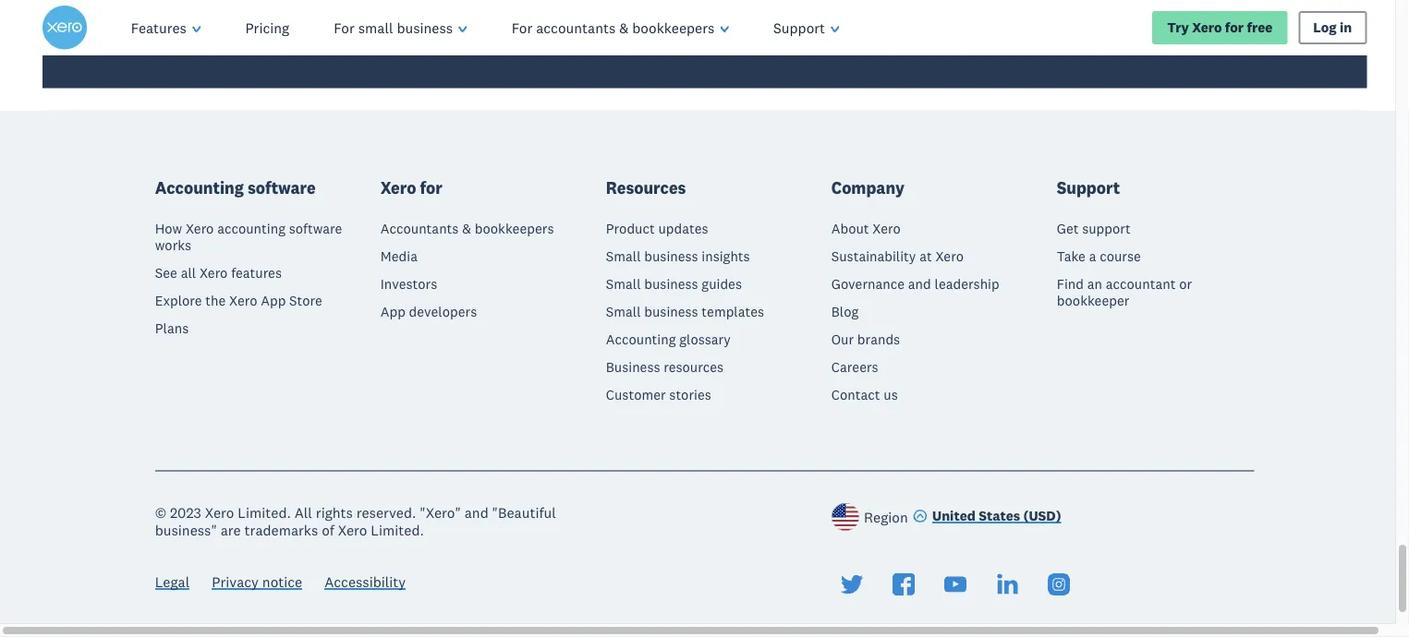 Task type: describe. For each thing, give the bounding box(es) containing it.
1 horizontal spatial limited.
[[371, 522, 424, 540]]

accounting glossary link
[[606, 332, 731, 349]]

insights
[[702, 248, 750, 266]]

a
[[1089, 248, 1097, 266]]

xero right at
[[936, 248, 964, 266]]

privacy notice link
[[212, 573, 302, 595]]

0 horizontal spatial bookkeepers
[[475, 221, 554, 238]]

xero homepage image
[[42, 6, 87, 50]]

accountants & bookkeepers
[[381, 221, 554, 238]]

0 horizontal spatial app
[[261, 293, 286, 310]]

contact
[[832, 387, 880, 404]]

and inside the '© 2023 xero limited. all rights reserved. "xero" and "beautiful business" are trademarks of xero limited.'
[[465, 504, 489, 522]]

accounting software
[[155, 178, 316, 198]]

explore the xero app store link
[[155, 293, 322, 310]]

small business insights link
[[606, 248, 750, 266]]

product
[[606, 221, 655, 238]]

brands
[[858, 332, 900, 349]]

youtube image
[[944, 574, 967, 596]]

investors link
[[381, 276, 437, 293]]

contact us link
[[832, 387, 898, 404]]

plans
[[155, 321, 189, 338]]

small business guides
[[606, 276, 742, 293]]

get support link
[[1057, 221, 1131, 238]]

sustainability at xero link
[[832, 248, 964, 266]]

small for small business insights
[[606, 248, 641, 266]]

small for small business templates
[[606, 304, 641, 321]]

1 vertical spatial support
[[1057, 178, 1120, 198]]

try
[[1167, 19, 1189, 36]]

for small business
[[334, 18, 453, 37]]

small
[[358, 18, 393, 37]]

take a course
[[1057, 248, 1141, 266]]

find
[[1057, 276, 1084, 293]]

1 horizontal spatial and
[[908, 276, 931, 293]]

customer stories
[[606, 387, 711, 404]]

careers
[[832, 359, 879, 376]]

pricing link
[[223, 0, 312, 55]]

states
[[979, 508, 1021, 525]]

united states (usd)
[[933, 508, 1062, 525]]

how
[[155, 221, 182, 238]]

app developers
[[381, 304, 477, 321]]

blog link
[[832, 304, 859, 321]]

(usd)
[[1024, 508, 1062, 525]]

all
[[295, 504, 312, 522]]

business for small business templates
[[644, 304, 698, 321]]

in
[[1340, 19, 1352, 36]]

support button
[[751, 0, 862, 55]]

privacy
[[212, 573, 259, 591]]

& inside dropdown button
[[619, 18, 629, 37]]

for accountants & bookkeepers button
[[490, 0, 751, 55]]

instagram image
[[1048, 574, 1070, 596]]

united
[[933, 508, 976, 525]]

for accountants & bookkeepers
[[512, 18, 715, 37]]

bookkeeper
[[1057, 293, 1130, 310]]

0 vertical spatial software
[[248, 178, 316, 198]]

"beautiful
[[492, 504, 556, 522]]

xero inside how xero accounting software works
[[186, 221, 214, 238]]

features button
[[109, 0, 223, 55]]

company
[[832, 178, 905, 198]]

xero up sustainability at xero link
[[873, 221, 901, 238]]

reserved.
[[357, 504, 416, 522]]

get
[[1057, 221, 1079, 238]]

for for for small business
[[334, 18, 355, 37]]

united states (usd) button
[[913, 507, 1062, 528]]

xero right try
[[1193, 19, 1222, 36]]

0 horizontal spatial limited.
[[238, 504, 291, 522]]

investors
[[381, 276, 437, 293]]

glossary
[[680, 332, 731, 349]]

business
[[606, 359, 660, 376]]

leadership
[[935, 276, 1000, 293]]

about
[[832, 221, 869, 238]]

media
[[381, 248, 418, 266]]

1 horizontal spatial app
[[381, 304, 406, 321]]

bookkeepers inside dropdown button
[[632, 18, 715, 37]]

take
[[1057, 248, 1086, 266]]

accountants
[[381, 221, 459, 238]]

business for small business insights
[[644, 248, 698, 266]]

careers link
[[832, 359, 879, 376]]

accessibility
[[325, 573, 406, 591]]

store
[[289, 293, 322, 310]]

developers
[[409, 304, 477, 321]]

accessibility link
[[325, 573, 406, 595]]

get support
[[1057, 221, 1131, 238]]

privacy notice
[[212, 573, 302, 591]]

see
[[155, 265, 177, 282]]

product updates
[[606, 221, 709, 238]]

plans link
[[155, 321, 189, 338]]

accountants speaking to each other image
[[719, 0, 1254, 22]]

how xero accounting software works
[[155, 221, 342, 254]]

notice
[[262, 573, 302, 591]]

trademarks
[[245, 522, 318, 540]]

software inside how xero accounting software works
[[289, 221, 342, 238]]

"xero"
[[420, 504, 461, 522]]

rights
[[316, 504, 353, 522]]

our
[[832, 332, 854, 349]]

the
[[205, 293, 226, 310]]

accounting for accounting software
[[155, 178, 244, 198]]

sustainability at xero
[[832, 248, 964, 266]]

xero for
[[381, 178, 443, 198]]

business"
[[155, 522, 217, 540]]



Task type: vqa. For each thing, say whether or not it's contained in the screenshot.
'Find an accountant or bookkeeper' LINK
yes



Task type: locate. For each thing, give the bounding box(es) containing it.
accountants & bookkeepers link
[[381, 221, 554, 238]]

support inside the support dropdown button
[[774, 18, 825, 37]]

resources
[[606, 178, 686, 198]]

media link
[[381, 248, 418, 266]]

1 vertical spatial for
[[420, 178, 443, 198]]

for left accountants at the left of page
[[512, 18, 533, 37]]

2023
[[170, 504, 201, 522]]

limited.
[[238, 504, 291, 522], [371, 522, 424, 540]]

facebook image
[[893, 574, 915, 596]]

explore
[[155, 293, 202, 310]]

support
[[774, 18, 825, 37], [1057, 178, 1120, 198]]

small
[[606, 248, 641, 266], [606, 276, 641, 293], [606, 304, 641, 321]]

small for small business guides
[[606, 276, 641, 293]]

1 horizontal spatial support
[[1057, 178, 1120, 198]]

1 horizontal spatial &
[[619, 18, 629, 37]]

software
[[248, 178, 316, 198], [289, 221, 342, 238]]

limited. left all
[[238, 504, 291, 522]]

1 horizontal spatial bookkeepers
[[632, 18, 715, 37]]

at
[[920, 248, 932, 266]]

xero
[[1193, 19, 1222, 36], [381, 178, 416, 198], [186, 221, 214, 238], [873, 221, 901, 238], [936, 248, 964, 266], [200, 265, 228, 282], [229, 293, 257, 310], [205, 504, 234, 522], [338, 522, 367, 540]]

see all xero features
[[155, 265, 282, 282]]

and
[[908, 276, 931, 293], [465, 504, 489, 522]]

find an accountant or bookkeeper link
[[1057, 276, 1254, 310]]

xero up accountants
[[381, 178, 416, 198]]

0 horizontal spatial for
[[420, 178, 443, 198]]

&
[[619, 18, 629, 37], [462, 221, 471, 238]]

business down small business guides link
[[644, 304, 698, 321]]

business up small business guides link
[[644, 248, 698, 266]]

0 vertical spatial small
[[606, 248, 641, 266]]

guides
[[702, 276, 742, 293]]

us
[[884, 387, 898, 404]]

1 vertical spatial bookkeepers
[[475, 221, 554, 238]]

accounting up 'how'
[[155, 178, 244, 198]]

log in
[[1314, 19, 1352, 36]]

bookkeepers
[[632, 18, 715, 37], [475, 221, 554, 238]]

or
[[1179, 276, 1192, 293]]

& right accountants at the left of page
[[619, 18, 629, 37]]

support
[[1082, 221, 1131, 238]]

3 small from the top
[[606, 304, 641, 321]]

0 horizontal spatial accounting
[[155, 178, 244, 198]]

business right small
[[397, 18, 453, 37]]

works
[[155, 237, 191, 254]]

xero right all
[[200, 265, 228, 282]]

contact us
[[832, 387, 898, 404]]

1 vertical spatial small
[[606, 276, 641, 293]]

for left small
[[334, 18, 355, 37]]

0 vertical spatial and
[[908, 276, 931, 293]]

© 2023 xero limited. all rights reserved. "xero" and "beautiful business" are trademarks of xero limited.
[[155, 504, 556, 540]]

legal
[[155, 573, 190, 591]]

app down features
[[261, 293, 286, 310]]

try xero for free link
[[1153, 11, 1288, 44]]

1 vertical spatial accounting
[[606, 332, 676, 349]]

region
[[864, 509, 908, 527]]

features
[[231, 265, 282, 282]]

governance and leadership
[[832, 276, 1000, 293]]

2 vertical spatial small
[[606, 304, 641, 321]]

small business templates link
[[606, 304, 764, 321]]

0 horizontal spatial for
[[334, 18, 355, 37]]

twitter image
[[841, 574, 863, 596]]

features
[[131, 18, 187, 37]]

an
[[1088, 276, 1103, 293]]

2 for from the left
[[512, 18, 533, 37]]

1 horizontal spatial for
[[1225, 19, 1244, 36]]

1 vertical spatial and
[[465, 504, 489, 522]]

software up accounting
[[248, 178, 316, 198]]

free
[[1247, 19, 1273, 36]]

all
[[181, 265, 196, 282]]

business for small business guides
[[644, 276, 698, 293]]

about xero
[[832, 221, 901, 238]]

app developers link
[[381, 304, 477, 321]]

0 vertical spatial &
[[619, 18, 629, 37]]

accounting for accounting glossary
[[606, 332, 676, 349]]

business down small business insights link
[[644, 276, 698, 293]]

1 small from the top
[[606, 248, 641, 266]]

our brands
[[832, 332, 900, 349]]

0 vertical spatial for
[[1225, 19, 1244, 36]]

2 small from the top
[[606, 276, 641, 293]]

1 vertical spatial &
[[462, 221, 471, 238]]

sustainability
[[832, 248, 916, 266]]

the current region is united states image
[[832, 504, 859, 532]]

about xero link
[[832, 221, 901, 238]]

product updates link
[[606, 221, 709, 238]]

for for for accountants & bookkeepers
[[512, 18, 533, 37]]

and right "xero"
[[465, 504, 489, 522]]

log
[[1314, 19, 1337, 36]]

stories
[[669, 387, 711, 404]]

accountants
[[536, 18, 616, 37]]

governance and leadership link
[[832, 276, 1000, 293]]

log in link
[[1299, 11, 1367, 44]]

1 horizontal spatial accounting
[[606, 332, 676, 349]]

1 for from the left
[[334, 18, 355, 37]]

xero right 'how'
[[186, 221, 214, 238]]

customer
[[606, 387, 666, 404]]

pricing
[[245, 18, 290, 37]]

limited. up accessibility
[[371, 522, 424, 540]]

for up accountants
[[420, 178, 443, 198]]

for left free
[[1225, 19, 1244, 36]]

accounting
[[217, 221, 286, 238]]

see all xero features link
[[155, 265, 282, 282]]

small business insights
[[606, 248, 750, 266]]

0 horizontal spatial and
[[465, 504, 489, 522]]

accounting up business on the bottom left of the page
[[606, 332, 676, 349]]

try xero for free
[[1167, 19, 1273, 36]]

1 vertical spatial software
[[289, 221, 342, 238]]

linkedin image
[[996, 574, 1018, 596]]

0 vertical spatial support
[[774, 18, 825, 37]]

0 vertical spatial bookkeepers
[[632, 18, 715, 37]]

1 horizontal spatial for
[[512, 18, 533, 37]]

xero right 2023 at the left of page
[[205, 504, 234, 522]]

0 horizontal spatial &
[[462, 221, 471, 238]]

xero right of
[[338, 522, 367, 540]]

app down investors
[[381, 304, 406, 321]]

take a course link
[[1057, 248, 1141, 266]]

and down at
[[908, 276, 931, 293]]

& right accountants
[[462, 221, 471, 238]]

our brands link
[[832, 332, 900, 349]]

updates
[[658, 221, 709, 238]]

0 vertical spatial accounting
[[155, 178, 244, 198]]

how xero accounting software works link
[[155, 221, 352, 254]]

explore the xero app store
[[155, 293, 322, 310]]

course
[[1100, 248, 1141, 266]]

app
[[261, 293, 286, 310], [381, 304, 406, 321]]

customer stories link
[[606, 387, 711, 404]]

legal link
[[155, 573, 190, 595]]

0 horizontal spatial support
[[774, 18, 825, 37]]

templates
[[702, 304, 764, 321]]

©
[[155, 504, 166, 522]]

business inside dropdown button
[[397, 18, 453, 37]]

small business templates
[[606, 304, 764, 321]]

software right accounting
[[289, 221, 342, 238]]

are
[[221, 522, 241, 540]]

xero right the
[[229, 293, 257, 310]]

accounting glossary
[[606, 332, 731, 349]]

for
[[334, 18, 355, 37], [512, 18, 533, 37]]



